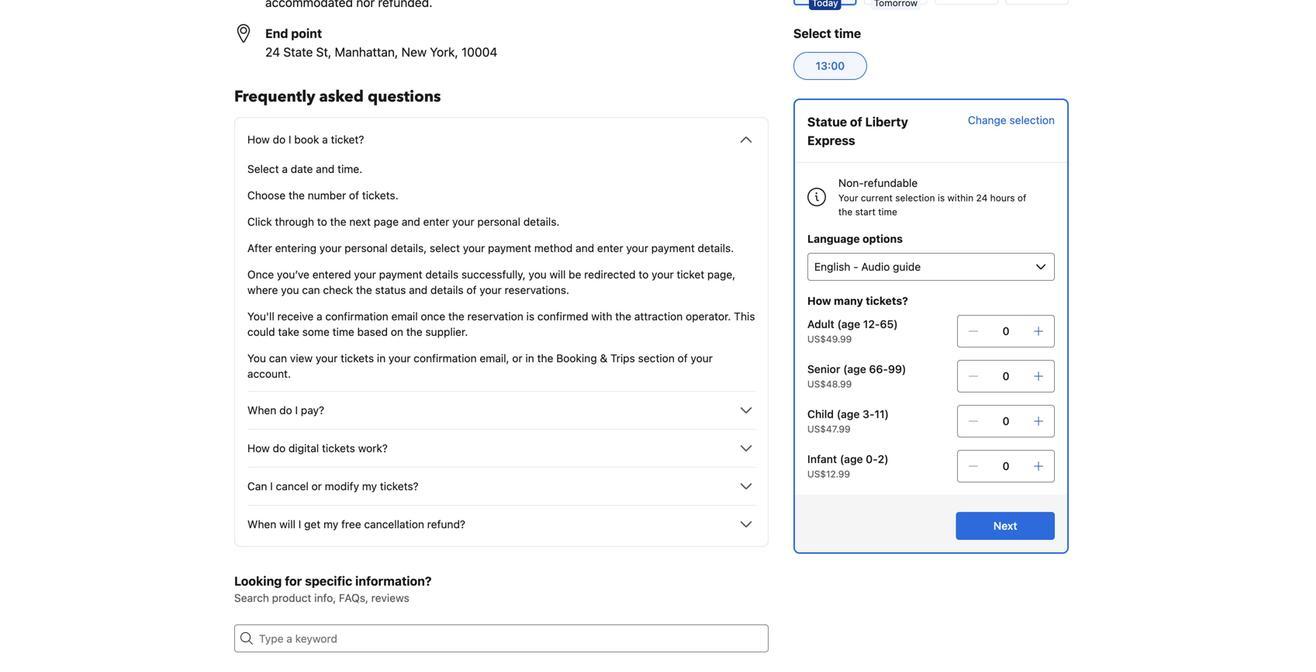Task type: locate. For each thing, give the bounding box(es) containing it.
4 0 from the top
[[1003, 460, 1010, 473]]

is
[[938, 192, 945, 203], [527, 310, 535, 323]]

the inside once you've entered your payment details successfully, you will be redirected to your ticket page, where you can check the status and details of your reservations.
[[356, 284, 372, 296]]

your down successfully,
[[480, 284, 502, 296]]

choose
[[248, 189, 286, 202]]

1 vertical spatial details.
[[698, 242, 734, 255]]

details down "select" at top left
[[426, 268, 459, 281]]

1 vertical spatial personal
[[345, 242, 388, 255]]

personal
[[478, 215, 521, 228], [345, 242, 388, 255]]

tickets
[[341, 352, 374, 365], [322, 442, 355, 455]]

start
[[856, 206, 876, 217]]

1 horizontal spatial personal
[[478, 215, 521, 228]]

will left be
[[550, 268, 566, 281]]

is left within
[[938, 192, 945, 203]]

0 vertical spatial you
[[529, 268, 547, 281]]

select for select time
[[794, 26, 832, 41]]

your up redirected
[[627, 242, 649, 255]]

0 vertical spatial a
[[322, 133, 328, 146]]

of inside statue of liberty express
[[850, 114, 863, 129]]

how do digital tickets work?
[[248, 442, 388, 455]]

a right book on the top left of the page
[[322, 133, 328, 146]]

the right with
[[615, 310, 632, 323]]

personal up the after entering your personal details, select your payment method and enter your payment details.
[[478, 215, 521, 228]]

1 vertical spatial confirmation
[[414, 352, 477, 365]]

0 vertical spatial enter
[[423, 215, 450, 228]]

1 vertical spatial tickets
[[322, 442, 355, 455]]

0 horizontal spatial 24
[[265, 45, 280, 59]]

24
[[265, 45, 280, 59], [977, 192, 988, 203]]

0 for adult (age 12-65)
[[1003, 325, 1010, 338]]

confirmation inside you'll receive a confirmation email once the reservation is confirmed with the attraction operator. this could take some time based on the supplier.
[[325, 310, 389, 323]]

1 vertical spatial tickets?
[[380, 480, 419, 493]]

time
[[835, 26, 861, 41], [879, 206, 898, 217], [333, 326, 354, 338]]

when will i get my free cancellation refund? button
[[248, 515, 756, 534]]

the inside you can view your tickets in your confirmation email, or in the booking & trips section of your account.
[[537, 352, 554, 365]]

you
[[248, 352, 266, 365]]

0 horizontal spatial can
[[269, 352, 287, 365]]

0 vertical spatial details.
[[524, 215, 560, 228]]

0 horizontal spatial my
[[324, 518, 339, 531]]

0 horizontal spatial to
[[317, 215, 327, 228]]

confirmation down supplier.
[[414, 352, 477, 365]]

us$48.99
[[808, 379, 852, 390]]

i left book on the top left of the page
[[289, 133, 291, 146]]

to right redirected
[[639, 268, 649, 281]]

1 vertical spatial 24
[[977, 192, 988, 203]]

your left the ticket
[[652, 268, 674, 281]]

infant (age 0-2) us$12.99
[[808, 453, 889, 480]]

us$12.99
[[808, 469, 850, 480]]

when for when do i pay?
[[248, 404, 277, 417]]

do left digital in the left bottom of the page
[[273, 442, 286, 455]]

looking for specific information? search product info, faqs, reviews
[[234, 574, 432, 604]]

2 horizontal spatial time
[[879, 206, 898, 217]]

&
[[600, 352, 608, 365]]

select up choose
[[248, 163, 279, 175]]

will left 'get'
[[279, 518, 296, 531]]

24 left hours
[[977, 192, 988, 203]]

state
[[283, 45, 313, 59]]

0 vertical spatial can
[[302, 284, 320, 296]]

of right section
[[678, 352, 688, 365]]

my right modify
[[362, 480, 377, 493]]

cancellation
[[364, 518, 424, 531]]

can
[[248, 480, 267, 493]]

0 vertical spatial is
[[938, 192, 945, 203]]

payment up the ticket
[[652, 242, 695, 255]]

select up 13:00 at the top of page
[[794, 26, 832, 41]]

1 vertical spatial can
[[269, 352, 287, 365]]

can
[[302, 284, 320, 296], [269, 352, 287, 365]]

infant
[[808, 453, 837, 466]]

1 vertical spatial a
[[282, 163, 288, 175]]

0 horizontal spatial you
[[281, 284, 299, 296]]

after
[[248, 242, 272, 255]]

1 horizontal spatial tickets?
[[866, 294, 909, 307]]

confirmation up based
[[325, 310, 389, 323]]

be
[[569, 268, 582, 281]]

will inside once you've entered your payment details successfully, you will be redirected to your ticket page, where you can check the status and details of your reservations.
[[550, 268, 566, 281]]

payment up successfully,
[[488, 242, 532, 255]]

click through to the next page and enter your personal details.
[[248, 215, 560, 228]]

0 vertical spatial selection
[[1010, 114, 1055, 126]]

i left 'get'
[[299, 518, 301, 531]]

selection down refundable
[[896, 192, 935, 203]]

details. up page,
[[698, 242, 734, 255]]

0 horizontal spatial tickets?
[[380, 480, 419, 493]]

0 vertical spatial do
[[273, 133, 286, 146]]

in
[[377, 352, 386, 365], [526, 352, 534, 365]]

(age inside child (age 3-11) us$47.99
[[837, 408, 860, 421]]

2 vertical spatial time
[[333, 326, 354, 338]]

take
[[278, 326, 299, 338]]

1 horizontal spatial payment
[[488, 242, 532, 255]]

of inside you can view your tickets in your confirmation email, or in the booking & trips section of your account.
[[678, 352, 688, 365]]

can up account.
[[269, 352, 287, 365]]

3 0 from the top
[[1003, 415, 1010, 428]]

section
[[638, 352, 675, 365]]

is inside you'll receive a confirmation email once the reservation is confirmed with the attraction operator. this could take some time based on the supplier.
[[527, 310, 535, 323]]

end
[[265, 26, 288, 41]]

and inside once you've entered your payment details successfully, you will be redirected to your ticket page, where you can check the status and details of your reservations.
[[409, 284, 428, 296]]

when do i pay? button
[[248, 401, 756, 420]]

1 vertical spatial when
[[248, 518, 277, 531]]

1 vertical spatial will
[[279, 518, 296, 531]]

this
[[734, 310, 755, 323]]

child (age 3-11) us$47.99
[[808, 408, 889, 435]]

1 vertical spatial my
[[324, 518, 339, 531]]

of right hours
[[1018, 192, 1027, 203]]

0 horizontal spatial select
[[248, 163, 279, 175]]

or
[[512, 352, 523, 365], [312, 480, 322, 493]]

1 horizontal spatial details.
[[698, 242, 734, 255]]

when inside dropdown button
[[248, 404, 277, 417]]

how for how do digital tickets work?
[[248, 442, 270, 455]]

0 horizontal spatial will
[[279, 518, 296, 531]]

is down reservations.
[[527, 310, 535, 323]]

details.
[[524, 215, 560, 228], [698, 242, 734, 255]]

once
[[421, 310, 446, 323]]

your down operator.
[[691, 352, 713, 365]]

a inside dropdown button
[[322, 133, 328, 146]]

tickets left work?
[[322, 442, 355, 455]]

a
[[322, 133, 328, 146], [282, 163, 288, 175], [317, 310, 322, 323]]

2 vertical spatial a
[[317, 310, 322, 323]]

when do i pay?
[[248, 404, 324, 417]]

a up some
[[317, 310, 322, 323]]

enter up redirected
[[597, 242, 624, 255]]

of
[[850, 114, 863, 129], [349, 189, 359, 202], [1018, 192, 1027, 203], [467, 284, 477, 296], [678, 352, 688, 365]]

0 vertical spatial 24
[[265, 45, 280, 59]]

1 horizontal spatial confirmation
[[414, 352, 477, 365]]

when down account.
[[248, 404, 277, 417]]

my
[[362, 480, 377, 493], [324, 518, 339, 531]]

details up once
[[431, 284, 464, 296]]

2 horizontal spatial payment
[[652, 242, 695, 255]]

0 horizontal spatial confirmation
[[325, 310, 389, 323]]

i right the can
[[270, 480, 273, 493]]

senior
[[808, 363, 841, 376]]

1 vertical spatial do
[[279, 404, 292, 417]]

when down the can
[[248, 518, 277, 531]]

can inside you can view your tickets in your confirmation email, or in the booking & trips section of your account.
[[269, 352, 287, 365]]

i for pay?
[[295, 404, 298, 417]]

66-
[[869, 363, 888, 376]]

the up through
[[289, 189, 305, 202]]

to
[[317, 215, 327, 228], [639, 268, 649, 281]]

1 horizontal spatial to
[[639, 268, 649, 281]]

1 vertical spatial time
[[879, 206, 898, 217]]

0 horizontal spatial details.
[[524, 215, 560, 228]]

change selection
[[968, 114, 1055, 126]]

you down the you've
[[281, 284, 299, 296]]

frequently
[[234, 86, 315, 107]]

and right page
[[402, 215, 420, 228]]

tickets? inside dropdown button
[[380, 480, 419, 493]]

language options
[[808, 232, 903, 245]]

the right on
[[406, 326, 423, 338]]

the down your at top
[[839, 206, 853, 217]]

2 vertical spatial how
[[248, 442, 270, 455]]

1 horizontal spatial is
[[938, 192, 945, 203]]

tickets inside dropdown button
[[322, 442, 355, 455]]

2 vertical spatial do
[[273, 442, 286, 455]]

24 down end
[[265, 45, 280, 59]]

1 horizontal spatial select
[[794, 26, 832, 41]]

1 horizontal spatial in
[[526, 352, 534, 365]]

1 horizontal spatial will
[[550, 268, 566, 281]]

1 horizontal spatial my
[[362, 480, 377, 493]]

1 vertical spatial or
[[312, 480, 322, 493]]

the up supplier.
[[448, 310, 465, 323]]

0 vertical spatial select
[[794, 26, 832, 41]]

hours
[[991, 192, 1015, 203]]

0 horizontal spatial in
[[377, 352, 386, 365]]

questions
[[368, 86, 441, 107]]

0 for senior (age 66-99)
[[1003, 370, 1010, 383]]

can down the you've
[[302, 284, 320, 296]]

2 when from the top
[[248, 518, 277, 531]]

how
[[248, 133, 270, 146], [808, 294, 832, 307], [248, 442, 270, 455]]

you'll
[[248, 310, 275, 323]]

0 vertical spatial when
[[248, 404, 277, 417]]

redirected
[[584, 268, 636, 281]]

details. up method
[[524, 215, 560, 228]]

1 horizontal spatial selection
[[1010, 114, 1055, 126]]

select
[[794, 26, 832, 41], [248, 163, 279, 175]]

1 in from the left
[[377, 352, 386, 365]]

details,
[[391, 242, 427, 255]]

how down frequently in the left of the page
[[248, 133, 270, 146]]

will inside dropdown button
[[279, 518, 296, 531]]

do for book
[[273, 133, 286, 146]]

to down choose the number of tickets.
[[317, 215, 327, 228]]

(age left 66-
[[843, 363, 867, 376]]

do left book on the top left of the page
[[273, 133, 286, 146]]

when inside dropdown button
[[248, 518, 277, 531]]

do for tickets
[[273, 442, 286, 455]]

and right date
[[316, 163, 335, 175]]

personal down next
[[345, 242, 388, 255]]

1 horizontal spatial enter
[[597, 242, 624, 255]]

account.
[[248, 367, 291, 380]]

selection right change
[[1010, 114, 1055, 126]]

status
[[375, 284, 406, 296]]

1 horizontal spatial 24
[[977, 192, 988, 203]]

language
[[808, 232, 860, 245]]

1 0 from the top
[[1003, 325, 1010, 338]]

of down successfully,
[[467, 284, 477, 296]]

you
[[529, 268, 547, 281], [281, 284, 299, 296]]

the right check
[[356, 284, 372, 296]]

1 horizontal spatial you
[[529, 268, 547, 281]]

tickets? up cancellation
[[380, 480, 419, 493]]

(age left 12-
[[838, 318, 861, 331]]

0 vertical spatial confirmation
[[325, 310, 389, 323]]

supplier.
[[426, 326, 468, 338]]

senior (age 66-99) us$48.99
[[808, 363, 907, 390]]

1 horizontal spatial can
[[302, 284, 320, 296]]

0 vertical spatial to
[[317, 215, 327, 228]]

us$49.99
[[808, 334, 852, 345]]

2 0 from the top
[[1003, 370, 1010, 383]]

payment up status
[[379, 268, 423, 281]]

1 vertical spatial select
[[248, 163, 279, 175]]

0 for infant (age 0-2)
[[1003, 460, 1010, 473]]

you can view your tickets in your confirmation email, or in the booking & trips section of your account.
[[248, 352, 713, 380]]

1 vertical spatial is
[[527, 310, 535, 323]]

of left tickets.
[[349, 189, 359, 202]]

0 vertical spatial how
[[248, 133, 270, 146]]

the left booking
[[537, 352, 554, 365]]

a left date
[[282, 163, 288, 175]]

1 vertical spatial selection
[[896, 192, 935, 203]]

tickets? up 65)
[[866, 294, 909, 307]]

new
[[402, 45, 427, 59]]

of right statue
[[850, 114, 863, 129]]

time up 13:00 at the top of page
[[835, 26, 861, 41]]

how for how do i book a ticket?
[[248, 133, 270, 146]]

1 when from the top
[[248, 404, 277, 417]]

and right status
[[409, 284, 428, 296]]

trips
[[611, 352, 635, 365]]

time down current
[[879, 206, 898, 217]]

in right email,
[[526, 352, 534, 365]]

0 horizontal spatial selection
[[896, 192, 935, 203]]

non-refundable your current selection is within 24 hours of the start time
[[839, 177, 1027, 217]]

booking
[[557, 352, 597, 365]]

(age inside infant (age 0-2) us$12.99
[[840, 453, 863, 466]]

0 vertical spatial will
[[550, 268, 566, 281]]

operator.
[[686, 310, 731, 323]]

your up entered at top
[[320, 242, 342, 255]]

how up adult
[[808, 294, 832, 307]]

0 horizontal spatial time
[[333, 326, 354, 338]]

adult (age 12-65) us$49.99
[[808, 318, 898, 345]]

(age for senior
[[843, 363, 867, 376]]

1 vertical spatial to
[[639, 268, 649, 281]]

enter up "select" at top left
[[423, 215, 450, 228]]

1 horizontal spatial or
[[512, 352, 523, 365]]

and up be
[[576, 242, 594, 255]]

do left 'pay?'
[[279, 404, 292, 417]]

enter
[[423, 215, 450, 228], [597, 242, 624, 255]]

0 vertical spatial or
[[512, 352, 523, 365]]

0 horizontal spatial is
[[527, 310, 535, 323]]

looking
[[234, 574, 282, 589]]

(age left 3-
[[837, 408, 860, 421]]

i for book
[[289, 133, 291, 146]]

i left 'pay?'
[[295, 404, 298, 417]]

0 vertical spatial personal
[[478, 215, 521, 228]]

(age inside adult (age 12-65) us$49.99
[[838, 318, 861, 331]]

you'll receive a confirmation email once the reservation is confirmed with the attraction operator. this could take some time based on the supplier.
[[248, 310, 755, 338]]

select
[[430, 242, 460, 255]]

select inside how do i book a ticket? element
[[248, 163, 279, 175]]

(age left 0- on the bottom right
[[840, 453, 863, 466]]

2)
[[878, 453, 889, 466]]

liberty
[[866, 114, 909, 129]]

(age inside senior (age 66-99) us$48.99
[[843, 363, 867, 376]]

or right email,
[[512, 352, 523, 365]]

details
[[426, 268, 459, 281], [431, 284, 464, 296]]

how up the can
[[248, 442, 270, 455]]

the
[[289, 189, 305, 202], [839, 206, 853, 217], [330, 215, 346, 228], [356, 284, 372, 296], [448, 310, 465, 323], [615, 310, 632, 323], [406, 326, 423, 338], [537, 352, 554, 365]]

tickets down based
[[341, 352, 374, 365]]

0 vertical spatial time
[[835, 26, 861, 41]]

time right some
[[333, 326, 354, 338]]

1 vertical spatial how
[[808, 294, 832, 307]]

0 horizontal spatial or
[[312, 480, 322, 493]]

you up reservations.
[[529, 268, 547, 281]]

0 vertical spatial tickets?
[[866, 294, 909, 307]]

0 vertical spatial tickets
[[341, 352, 374, 365]]

statue
[[808, 114, 847, 129]]

in down based
[[377, 352, 386, 365]]

my right 'get'
[[324, 518, 339, 531]]

or right cancel
[[312, 480, 322, 493]]

0 horizontal spatial payment
[[379, 268, 423, 281]]



Task type: vqa. For each thing, say whether or not it's contained in the screenshot.
top 'vegan'
no



Task type: describe. For each thing, give the bounding box(es) containing it.
0 horizontal spatial personal
[[345, 242, 388, 255]]

your right "select" at top left
[[463, 242, 485, 255]]

3-
[[863, 408, 875, 421]]

(age for adult
[[838, 318, 861, 331]]

time inside "non-refundable your current selection is within 24 hours of the start time"
[[879, 206, 898, 217]]

next
[[349, 215, 371, 228]]

when for when will i get my free cancellation refund?
[[248, 518, 277, 531]]

faqs,
[[339, 592, 369, 604]]

current
[[861, 192, 893, 203]]

next
[[994, 519, 1018, 532]]

tickets.
[[362, 189, 399, 202]]

could
[[248, 326, 275, 338]]

after entering your personal details, select your payment method and enter your payment details.
[[248, 242, 734, 255]]

a inside you'll receive a confirmation email once the reservation is confirmed with the attraction operator. this could take some time based on the supplier.
[[317, 310, 322, 323]]

time.
[[338, 163, 363, 175]]

ticket?
[[331, 133, 364, 146]]

receive
[[277, 310, 314, 323]]

(age for child
[[837, 408, 860, 421]]

24 inside end point 24 state st, manhattan, new york, 10004
[[265, 45, 280, 59]]

2 in from the left
[[526, 352, 534, 365]]

i for get
[[299, 518, 301, 531]]

99)
[[888, 363, 907, 376]]

pay?
[[301, 404, 324, 417]]

successfully,
[[462, 268, 526, 281]]

to inside once you've entered your payment details successfully, you will be redirected to your ticket page, where you can check the status and details of your reservations.
[[639, 268, 649, 281]]

email,
[[480, 352, 509, 365]]

Type a keyword field
[[253, 625, 769, 653]]

0 vertical spatial my
[[362, 480, 377, 493]]

end point 24 state st, manhattan, new york, 10004
[[265, 26, 498, 59]]

1 vertical spatial you
[[281, 284, 299, 296]]

ticket
[[677, 268, 705, 281]]

select time
[[794, 26, 861, 41]]

manhattan,
[[335, 45, 398, 59]]

statue of liberty express
[[808, 114, 909, 148]]

click
[[248, 215, 272, 228]]

method
[[535, 242, 573, 255]]

refund?
[[427, 518, 466, 531]]

(age for infant
[[840, 453, 863, 466]]

book
[[294, 133, 319, 146]]

some
[[302, 326, 330, 338]]

confirmed
[[538, 310, 589, 323]]

1 vertical spatial details
[[431, 284, 464, 296]]

1 horizontal spatial time
[[835, 26, 861, 41]]

view
[[290, 352, 313, 365]]

your up status
[[354, 268, 376, 281]]

modify
[[325, 480, 359, 493]]

do for pay?
[[279, 404, 292, 417]]

payment inside once you've entered your payment details successfully, you will be redirected to your ticket page, where you can check the status and details of your reservations.
[[379, 268, 423, 281]]

check
[[323, 284, 353, 296]]

tickets inside you can view your tickets in your confirmation email, or in the booking & trips section of your account.
[[341, 352, 374, 365]]

the inside "non-refundable your current selection is within 24 hours of the start time"
[[839, 206, 853, 217]]

10004
[[462, 45, 498, 59]]

point
[[291, 26, 322, 41]]

confirmation inside you can view your tickets in your confirmation email, or in the booking & trips section of your account.
[[414, 352, 477, 365]]

select a date and time.
[[248, 163, 363, 175]]

number
[[308, 189, 346, 202]]

adult
[[808, 318, 835, 331]]

0 horizontal spatial enter
[[423, 215, 450, 228]]

once you've entered your payment details successfully, you will be redirected to your ticket page, where you can check the status and details of your reservations.
[[248, 268, 736, 296]]

the left next
[[330, 215, 346, 228]]

work?
[[358, 442, 388, 455]]

12-
[[864, 318, 880, 331]]

your right view
[[316, 352, 338, 365]]

of inside "non-refundable your current selection is within 24 hours of the start time"
[[1018, 192, 1027, 203]]

choose the number of tickets.
[[248, 189, 399, 202]]

how for how many tickets?
[[808, 294, 832, 307]]

or inside the can i cancel or modify my tickets? dropdown button
[[312, 480, 322, 493]]

1 vertical spatial enter
[[597, 242, 624, 255]]

with
[[592, 310, 613, 323]]

st,
[[316, 45, 332, 59]]

for
[[285, 574, 302, 589]]

within
[[948, 192, 974, 203]]

entered
[[313, 268, 351, 281]]

your
[[839, 192, 859, 203]]

24 inside "non-refundable your current selection is within 24 hours of the start time"
[[977, 192, 988, 203]]

65)
[[880, 318, 898, 331]]

0-
[[866, 453, 878, 466]]

on
[[391, 326, 403, 338]]

0 vertical spatial details
[[426, 268, 459, 281]]

of inside once you've entered your payment details successfully, you will be redirected to your ticket page, where you can check the status and details of your reservations.
[[467, 284, 477, 296]]

york,
[[430, 45, 458, 59]]

when will i get my free cancellation refund?
[[248, 518, 466, 531]]

page
[[374, 215, 399, 228]]

0 for child (age 3-11)
[[1003, 415, 1010, 428]]

specific
[[305, 574, 352, 589]]

selection inside "non-refundable your current selection is within 24 hours of the start time"
[[896, 192, 935, 203]]

product
[[272, 592, 311, 604]]

page,
[[708, 268, 736, 281]]

reservation
[[468, 310, 524, 323]]

refundable
[[864, 177, 918, 189]]

change selection link
[[968, 113, 1055, 150]]

your up "select" at top left
[[452, 215, 475, 228]]

can inside once you've entered your payment details successfully, you will be redirected to your ticket page, where you can check the status and details of your reservations.
[[302, 284, 320, 296]]

how do i book a ticket? element
[[248, 149, 756, 382]]

time inside you'll receive a confirmation email once the reservation is confirmed with the attraction operator. this could take some time based on the supplier.
[[333, 326, 354, 338]]

child
[[808, 408, 834, 421]]

select for select a date and time.
[[248, 163, 279, 175]]

how do i book a ticket?
[[248, 133, 364, 146]]

is inside "non-refundable your current selection is within 24 hours of the start time"
[[938, 192, 945, 203]]

how do i book a ticket? button
[[248, 130, 756, 149]]

change
[[968, 114, 1007, 126]]

digital
[[289, 442, 319, 455]]

search
[[234, 592, 269, 604]]

or inside you can view your tickets in your confirmation email, or in the booking & trips section of your account.
[[512, 352, 523, 365]]

reviews
[[371, 592, 409, 604]]

options
[[863, 232, 903, 245]]

can i cancel or modify my tickets? button
[[248, 477, 756, 496]]

express
[[808, 133, 856, 148]]

info,
[[314, 592, 336, 604]]

where
[[248, 284, 278, 296]]

attraction
[[635, 310, 683, 323]]

date
[[291, 163, 313, 175]]

email
[[391, 310, 418, 323]]

your down on
[[389, 352, 411, 365]]

how do digital tickets work? button
[[248, 439, 756, 458]]

can i cancel or modify my tickets?
[[248, 480, 419, 493]]

through
[[275, 215, 314, 228]]

based
[[357, 326, 388, 338]]



